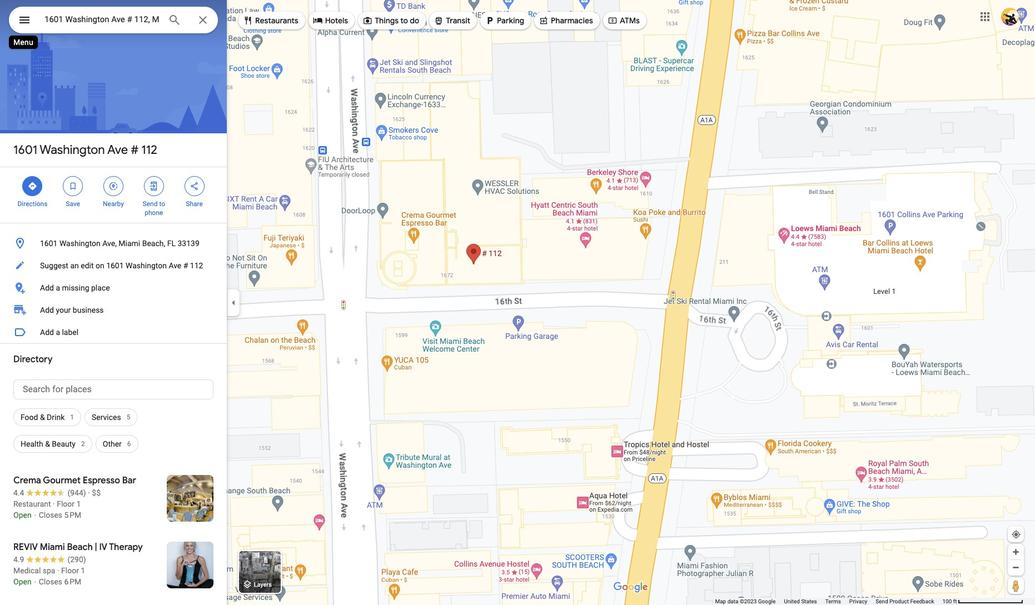Task type: describe. For each thing, give the bounding box(es) containing it.
100 ft
[[943, 599, 958, 605]]

add your business link
[[0, 299, 227, 322]]

map data ©2023 google
[[716, 599, 776, 605]]

1601 for 1601 washington ave, miami beach, fl 33139
[[40, 239, 58, 248]]

washington for ave,
[[59, 239, 101, 248]]

send for send to phone
[[143, 200, 158, 208]]

closes inside medical spa · floor 1 open ⋅ closes 6 pm
[[39, 578, 62, 587]]

1 for restaurant · floor 1 open ⋅ closes 5 pm
[[76, 500, 81, 509]]

map
[[716, 599, 727, 605]]

5
[[127, 414, 130, 422]]

privacy button
[[850, 599, 868, 606]]

place
[[91, 284, 110, 293]]

suggest
[[40, 261, 68, 270]]


[[68, 180, 78, 192]]

 hotels
[[313, 14, 348, 27]]

food & drink 1
[[21, 413, 74, 422]]

washington inside suggest an edit on 1601 washington ave # 112 button
[[126, 261, 167, 270]]

on
[[96, 261, 104, 270]]

send product feedback button
[[876, 599, 935, 606]]

 button
[[9, 7, 40, 36]]

 atms
[[608, 14, 640, 27]]


[[539, 14, 549, 27]]

health & beauty 2
[[21, 440, 85, 449]]

4.4 stars 944 reviews image
[[13, 488, 86, 499]]

hotels
[[325, 16, 348, 26]]

united states
[[785, 599, 818, 605]]

add for add your business
[[40, 306, 54, 315]]

6
[[127, 441, 131, 448]]

$$
[[92, 489, 101, 498]]

1601 washington ave # 112
[[13, 142, 157, 158]]

google account: ben nelson  
(ben.nelson1980@gmail.com) image
[[1002, 8, 1020, 25]]

a for missing
[[56, 284, 60, 293]]

ave,
[[102, 239, 117, 248]]

ave inside button
[[169, 261, 182, 270]]

0 horizontal spatial 112
[[141, 142, 157, 158]]

bar
[[122, 476, 136, 487]]

beach
[[67, 542, 93, 554]]

add a label
[[40, 328, 79, 337]]

closes inside restaurant · floor 1 open ⋅ closes 5 pm
[[39, 511, 62, 520]]

crema
[[13, 476, 41, 487]]

1601 washington ave # 112 main content
[[0, 0, 227, 606]]

crema gourmet espresso bar
[[13, 476, 136, 487]]

& for drink
[[40, 413, 45, 422]]

6 pm
[[64, 578, 81, 587]]

restaurant · floor 1 open ⋅ closes 5 pm
[[13, 500, 81, 520]]

(290)
[[68, 556, 86, 565]]

1601 washington ave, miami beach, fl 33139 button
[[0, 233, 227, 255]]


[[243, 14, 253, 27]]

open inside restaurant · floor 1 open ⋅ closes 5 pm
[[13, 511, 31, 520]]

an
[[70, 261, 79, 270]]

1601 Washington Ave # 112, Miami Beach, FL 33139 field
[[9, 7, 218, 33]]

100
[[943, 599, 953, 605]]

add for add a label
[[40, 328, 54, 337]]

show your location image
[[1012, 530, 1022, 540]]

miami inside button
[[119, 239, 140, 248]]

send product feedback
[[876, 599, 935, 605]]

services 5
[[92, 413, 130, 422]]

⋅ inside medical spa · floor 1 open ⋅ closes 6 pm
[[33, 578, 37, 587]]

send to phone
[[143, 200, 165, 217]]

 pharmacies
[[539, 14, 594, 27]]

medical spa · floor 1 open ⋅ closes 6 pm
[[13, 567, 85, 587]]

add your business
[[40, 306, 104, 315]]

· inside medical spa · floor 1 open ⋅ closes 6 pm
[[57, 567, 59, 576]]

none text field inside 1601 washington ave # 112 main content
[[13, 380, 214, 400]]

do
[[410, 16, 420, 26]]

google maps element
[[0, 0, 1036, 606]]

 transit
[[434, 14, 471, 27]]

food
[[21, 413, 38, 422]]

5 pm
[[64, 511, 81, 520]]

a for label
[[56, 328, 60, 337]]

directions
[[18, 200, 47, 208]]

4.4
[[13, 489, 24, 498]]

directory
[[13, 354, 53, 365]]

suggest an edit on 1601 washington ave # 112
[[40, 261, 203, 270]]

 search field
[[9, 7, 218, 36]]

33139
[[178, 239, 200, 248]]

feedback
[[911, 599, 935, 605]]

your
[[56, 306, 71, 315]]

drink
[[47, 413, 65, 422]]

beach,
[[142, 239, 165, 248]]

transit
[[446, 16, 471, 26]]

0 horizontal spatial ave
[[107, 142, 128, 158]]

label
[[62, 328, 79, 337]]

to inside the  things to do
[[401, 16, 408, 26]]

actions for 1601 washington ave # 112 region
[[0, 167, 227, 223]]

4.9 stars 290 reviews image
[[13, 555, 86, 566]]

restaurants
[[255, 16, 299, 26]]

©2023
[[740, 599, 757, 605]]


[[18, 12, 31, 28]]


[[363, 14, 373, 27]]

send for send product feedback
[[876, 599, 889, 605]]

nearby
[[103, 200, 124, 208]]

things
[[375, 16, 399, 26]]



Task type: locate. For each thing, give the bounding box(es) containing it.
1601 right on
[[106, 261, 124, 270]]

footer inside google maps element
[[716, 599, 943, 606]]

therapy
[[109, 542, 143, 554]]

floor up 5 pm
[[57, 500, 75, 509]]

spa
[[43, 567, 55, 576]]

fl
[[167, 239, 176, 248]]

send left product
[[876, 599, 889, 605]]

send inside send to phone
[[143, 200, 158, 208]]

1 vertical spatial closes
[[39, 578, 62, 587]]

0 vertical spatial add
[[40, 284, 54, 293]]

price: moderate image
[[92, 489, 101, 498]]

services
[[92, 413, 121, 422]]

miami right the ave,
[[119, 239, 140, 248]]

1 vertical spatial to
[[159, 200, 165, 208]]

floor inside restaurant · floor 1 open ⋅ closes 5 pm
[[57, 500, 75, 509]]

0 vertical spatial #
[[131, 142, 139, 158]]

0 horizontal spatial ·
[[53, 500, 55, 509]]

ave
[[107, 142, 128, 158], [169, 261, 182, 270]]

add
[[40, 284, 54, 293], [40, 306, 54, 315], [40, 328, 54, 337]]

product
[[890, 599, 910, 605]]

to up phone
[[159, 200, 165, 208]]

112 down 33139 in the left of the page
[[190, 261, 203, 270]]

to
[[401, 16, 408, 26], [159, 200, 165, 208]]

1 a from the top
[[56, 284, 60, 293]]

· left $$
[[88, 489, 90, 498]]

0 vertical spatial miami
[[119, 239, 140, 248]]

1 inside restaurant · floor 1 open ⋅ closes 5 pm
[[76, 500, 81, 509]]

restaurant
[[13, 500, 51, 509]]

1 vertical spatial 1
[[76, 500, 81, 509]]

⋅ down restaurant
[[33, 511, 37, 520]]

(944)
[[68, 489, 86, 498]]

medical
[[13, 567, 41, 576]]

add a missing place button
[[0, 277, 227, 299]]

1 horizontal spatial ave
[[169, 261, 182, 270]]

0 horizontal spatial miami
[[40, 542, 65, 554]]

0 vertical spatial &
[[40, 413, 45, 422]]

1601 up 
[[13, 142, 37, 158]]

2 vertical spatial add
[[40, 328, 54, 337]]

reviv miami beach | iv therapy
[[13, 542, 143, 554]]

espresso
[[83, 476, 120, 487]]

other
[[103, 440, 122, 449]]


[[189, 180, 199, 192]]

0 vertical spatial ⋅
[[33, 511, 37, 520]]

health
[[21, 440, 43, 449]]

business
[[73, 306, 104, 315]]

open inside medical spa · floor 1 open ⋅ closes 6 pm
[[13, 578, 31, 587]]

1 vertical spatial ave
[[169, 261, 182, 270]]

& right food
[[40, 413, 45, 422]]

2 vertical spatial washington
[[126, 261, 167, 270]]

1 right drink
[[70, 414, 74, 422]]

floor up 6 pm
[[61, 567, 79, 576]]


[[27, 180, 37, 192]]

open
[[13, 511, 31, 520], [13, 578, 31, 587]]

1601 for 1601 washington ave # 112
[[13, 142, 37, 158]]

112 inside button
[[190, 261, 203, 270]]

 parking
[[485, 14, 525, 27]]

# inside button
[[183, 261, 188, 270]]

2 vertical spatial 1
[[81, 567, 85, 576]]

0 vertical spatial a
[[56, 284, 60, 293]]

0 horizontal spatial 1601
[[13, 142, 37, 158]]

layers
[[254, 582, 272, 589]]

1601 up suggest at the top left of the page
[[40, 239, 58, 248]]

collapse side panel image
[[228, 297, 240, 309]]

footer containing map data ©2023 google
[[716, 599, 943, 606]]

send up phone
[[143, 200, 158, 208]]


[[108, 180, 118, 192]]

missing
[[62, 284, 89, 293]]

washington for ave
[[40, 142, 105, 158]]

& for beauty
[[45, 440, 50, 449]]

beauty
[[52, 440, 76, 449]]

2 closes from the top
[[39, 578, 62, 587]]

to left do
[[401, 16, 408, 26]]

zoom in image
[[1012, 549, 1021, 557]]

 restaurants
[[243, 14, 299, 27]]

0 vertical spatial ave
[[107, 142, 128, 158]]

gourmet
[[43, 476, 81, 487]]

⋅ inside restaurant · floor 1 open ⋅ closes 5 pm
[[33, 511, 37, 520]]

miami up 4.9 stars 290 reviews image
[[40, 542, 65, 554]]

closes down restaurant
[[39, 511, 62, 520]]

add for add a missing place
[[40, 284, 54, 293]]

1 vertical spatial 1601
[[40, 239, 58, 248]]

# up actions for 1601 washington ave # 112 region
[[131, 142, 139, 158]]

0 horizontal spatial #
[[131, 142, 139, 158]]

1 down (290)
[[81, 567, 85, 576]]

washington inside the 1601 washington ave, miami beach, fl 33139 button
[[59, 239, 101, 248]]

112
[[141, 142, 157, 158], [190, 261, 203, 270]]


[[313, 14, 323, 27]]


[[434, 14, 444, 27]]

1 horizontal spatial to
[[401, 16, 408, 26]]

closes
[[39, 511, 62, 520], [39, 578, 62, 587]]

1 horizontal spatial 1601
[[40, 239, 58, 248]]

washington up an
[[59, 239, 101, 248]]

a left label
[[56, 328, 60, 337]]

united states button
[[785, 599, 818, 606]]

none field inside "1601 washington ave # 112, miami beach, fl 33139" field
[[45, 13, 159, 26]]

· down 4.4 stars 944 reviews 'image' on the bottom left of page
[[53, 500, 55, 509]]

1 vertical spatial &
[[45, 440, 50, 449]]

1 horizontal spatial miami
[[119, 239, 140, 248]]

112 up 
[[141, 142, 157, 158]]

0 vertical spatial washington
[[40, 142, 105, 158]]

· $$
[[88, 489, 101, 498]]

1 vertical spatial add
[[40, 306, 54, 315]]

save
[[66, 200, 80, 208]]

0 vertical spatial 1
[[70, 414, 74, 422]]

⋅ down medical
[[33, 578, 37, 587]]

terms
[[826, 599, 842, 605]]

send inside send product feedback button
[[876, 599, 889, 605]]

floor
[[57, 500, 75, 509], [61, 567, 79, 576]]

1 horizontal spatial send
[[876, 599, 889, 605]]

1 down (944)
[[76, 500, 81, 509]]

0 vertical spatial floor
[[57, 500, 75, 509]]

1 closes from the top
[[39, 511, 62, 520]]

add a missing place
[[40, 284, 110, 293]]

0 vertical spatial closes
[[39, 511, 62, 520]]

None text field
[[13, 380, 214, 400]]

0 vertical spatial 1601
[[13, 142, 37, 158]]

atms
[[620, 16, 640, 26]]

data
[[728, 599, 739, 605]]

· inside restaurant · floor 1 open ⋅ closes 5 pm
[[53, 500, 55, 509]]

· right spa
[[57, 567, 59, 576]]

pharmacies
[[551, 16, 594, 26]]

reviv
[[13, 542, 38, 554]]

1 horizontal spatial &
[[45, 440, 50, 449]]

⋅
[[33, 511, 37, 520], [33, 578, 37, 587]]

a inside add a label button
[[56, 328, 60, 337]]

1 inside medical spa · floor 1 open ⋅ closes 6 pm
[[81, 567, 85, 576]]

2 add from the top
[[40, 306, 54, 315]]

2 vertical spatial 1601
[[106, 261, 124, 270]]

1 ⋅ from the top
[[33, 511, 37, 520]]

footer
[[716, 599, 943, 606]]

0 vertical spatial to
[[401, 16, 408, 26]]

1 horizontal spatial 112
[[190, 261, 203, 270]]


[[485, 14, 495, 27]]

1 open from the top
[[13, 511, 31, 520]]

show street view coverage image
[[1009, 578, 1025, 595]]

0 vertical spatial open
[[13, 511, 31, 520]]

1 for food & drink 1
[[70, 414, 74, 422]]

other 6
[[103, 440, 131, 449]]

a inside button
[[56, 284, 60, 293]]

google
[[759, 599, 776, 605]]

united
[[785, 599, 800, 605]]

1601 washington ave, miami beach, fl 33139
[[40, 239, 200, 248]]

ave down the fl
[[169, 261, 182, 270]]

washington
[[40, 142, 105, 158], [59, 239, 101, 248], [126, 261, 167, 270]]

privacy
[[850, 599, 868, 605]]

a left missing
[[56, 284, 60, 293]]

phone
[[145, 209, 163, 217]]

floor inside medical spa · floor 1 open ⋅ closes 6 pm
[[61, 567, 79, 576]]

terms button
[[826, 599, 842, 606]]

1 add from the top
[[40, 284, 54, 293]]


[[149, 180, 159, 192]]

# down 33139 in the left of the page
[[183, 261, 188, 270]]

washington down beach,
[[126, 261, 167, 270]]

1 vertical spatial send
[[876, 599, 889, 605]]

to inside send to phone
[[159, 200, 165, 208]]

parking
[[497, 16, 525, 26]]

0 vertical spatial send
[[143, 200, 158, 208]]

None field
[[45, 13, 159, 26]]

0 horizontal spatial to
[[159, 200, 165, 208]]

2
[[81, 441, 85, 448]]

ft
[[954, 599, 958, 605]]

 things to do
[[363, 14, 420, 27]]

0 horizontal spatial &
[[40, 413, 45, 422]]

washington up 
[[40, 142, 105, 158]]

0 horizontal spatial send
[[143, 200, 158, 208]]

1 inside food & drink 1
[[70, 414, 74, 422]]

1 vertical spatial floor
[[61, 567, 79, 576]]

closes down spa
[[39, 578, 62, 587]]

ave up  on the top left of page
[[107, 142, 128, 158]]

1 vertical spatial ⋅
[[33, 578, 37, 587]]

|
[[95, 542, 97, 554]]

0 vertical spatial 112
[[141, 142, 157, 158]]


[[608, 14, 618, 27]]

2 vertical spatial ·
[[57, 567, 59, 576]]

0 vertical spatial ·
[[88, 489, 90, 498]]

& right health
[[45, 440, 50, 449]]

2 ⋅ from the top
[[33, 578, 37, 587]]

2 open from the top
[[13, 578, 31, 587]]

1 vertical spatial a
[[56, 328, 60, 337]]

add left 'your'
[[40, 306, 54, 315]]

1 vertical spatial open
[[13, 578, 31, 587]]

3 add from the top
[[40, 328, 54, 337]]

zoom out image
[[1012, 564, 1021, 572]]

1 horizontal spatial #
[[183, 261, 188, 270]]

add a label button
[[0, 322, 227, 344]]

1 vertical spatial miami
[[40, 542, 65, 554]]

add down suggest at the top left of the page
[[40, 284, 54, 293]]

1 vertical spatial 112
[[190, 261, 203, 270]]

1 horizontal spatial ·
[[57, 567, 59, 576]]

1 vertical spatial #
[[183, 261, 188, 270]]

add left label
[[40, 328, 54, 337]]

send
[[143, 200, 158, 208], [876, 599, 889, 605]]

2 a from the top
[[56, 328, 60, 337]]

2 horizontal spatial ·
[[88, 489, 90, 498]]

open down restaurant
[[13, 511, 31, 520]]

suggest an edit on 1601 washington ave # 112 button
[[0, 255, 227, 277]]

1 vertical spatial ·
[[53, 500, 55, 509]]

2 horizontal spatial 1601
[[106, 261, 124, 270]]

a
[[56, 284, 60, 293], [56, 328, 60, 337]]

100 ft button
[[943, 599, 1024, 605]]

1 vertical spatial washington
[[59, 239, 101, 248]]

open down medical
[[13, 578, 31, 587]]



Task type: vqa. For each thing, say whether or not it's contained in the screenshot.

yes



